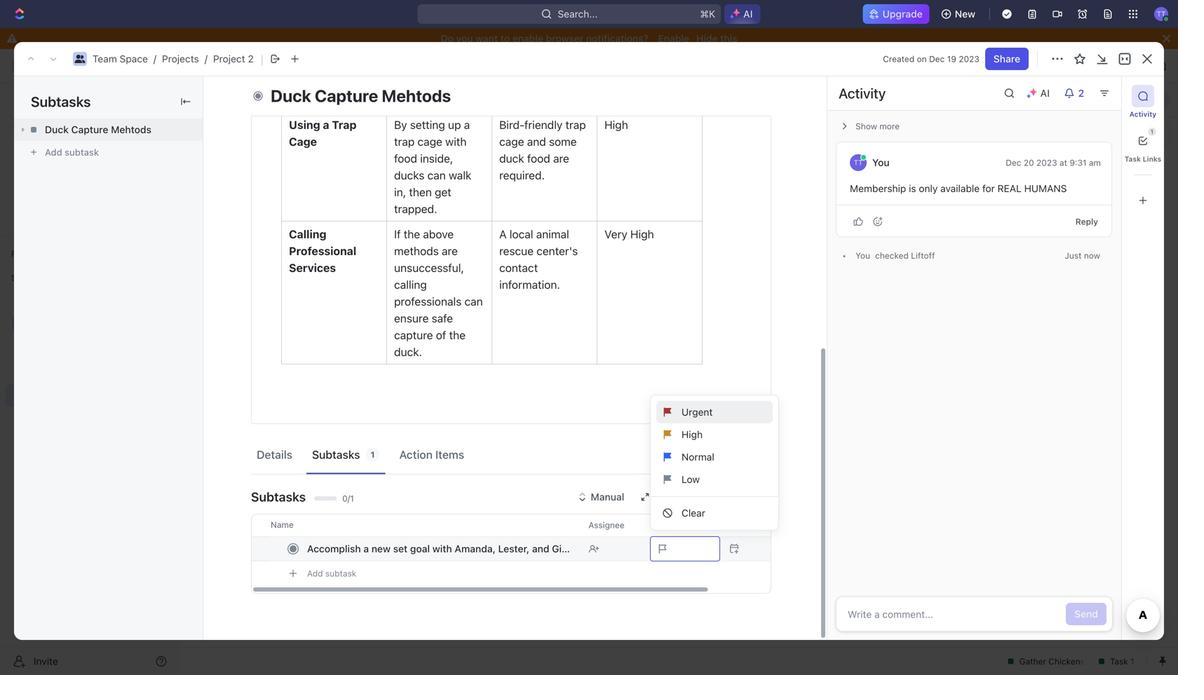 Task type: vqa. For each thing, say whether or not it's contained in the screenshot.
No most used docs image
no



Task type: locate. For each thing, give the bounding box(es) containing it.
1 vertical spatial 2023
[[1037, 158, 1058, 168]]

task sidebar navigation tab list
[[1126, 85, 1162, 212]]

team up home link
[[93, 53, 117, 65]]

capture up trap
[[315, 86, 378, 106]]

1 horizontal spatial space
[[232, 60, 260, 72]]

2
[[248, 53, 254, 65]]

1 vertical spatial capture
[[71, 124, 108, 135]]

1 vertical spatial user group image
[[14, 320, 25, 328]]

search...
[[558, 8, 598, 20]]

team space link
[[93, 53, 148, 65], [187, 58, 264, 74]]

1
[[1151, 129, 1154, 135], [276, 208, 280, 220], [304, 272, 308, 282], [371, 450, 375, 460]]

and down friendly
[[527, 135, 546, 148]]

duck up using
[[271, 86, 311, 106]]

methods
[[394, 245, 439, 258]]

1 up links on the right
[[1151, 129, 1154, 135]]

2023 right the 19
[[959, 54, 980, 64]]

team inside team space / projects / project 2 |
[[93, 53, 117, 65]]

walk
[[449, 169, 472, 182]]

activity up the 1 button
[[1130, 110, 1157, 118]]

1 horizontal spatial to
[[501, 33, 510, 44]]

0 horizontal spatial /
[[154, 53, 156, 65]]

add task down the grant
[[252, 343, 293, 355]]

2 horizontal spatial can
[[465, 295, 483, 308]]

duck up 'docs'
[[45, 124, 69, 135]]

duck inside duck capture mehtods link
[[45, 124, 69, 135]]

to right want
[[501, 33, 510, 44]]

add down ‎task
[[252, 233, 270, 245]]

1 right ‎task
[[276, 208, 280, 220]]

1 vertical spatial add
[[252, 233, 270, 245]]

are down above
[[442, 245, 458, 258]]

1 vertical spatial you
[[856, 251, 871, 261]]

1 vertical spatial high
[[631, 228, 655, 241]]

inbox link
[[6, 113, 173, 135]]

0 horizontal spatial on
[[465, 59, 477, 73]]

space left |
[[232, 60, 260, 72]]

ducks
[[394, 169, 425, 182]]

and down soft
[[537, 59, 556, 73]]

0 horizontal spatial capture
[[71, 124, 108, 135]]

activity inside task sidebar navigation "tab list"
[[1130, 110, 1157, 118]]

1 / from the left
[[154, 53, 156, 65]]

created
[[884, 54, 915, 64]]

0 vertical spatial up
[[449, 59, 462, 73]]

professional
[[289, 245, 357, 258]]

9:31
[[1070, 158, 1087, 168]]

2 vertical spatial add task
[[252, 343, 293, 355]]

can down inside,
[[428, 169, 446, 182]]

with inside by setting up a trap cage with food inside, ducks can walk in, then get trapped.
[[446, 135, 467, 148]]

projects inside team space / projects / project 2 |
[[162, 53, 199, 65]]

1 horizontal spatial are
[[554, 152, 570, 165]]

task left links on the right
[[1126, 155, 1142, 163]]

0 vertical spatial high
[[605, 118, 629, 132]]

a
[[500, 228, 507, 241]]

1 horizontal spatial can
[[428, 169, 446, 182]]

normal button
[[657, 446, 773, 469]]

list link
[[259, 90, 279, 110]]

0 horizontal spatial duck
[[403, 76, 428, 89]]

cage down setting
[[418, 135, 443, 148]]

2 vertical spatial add
[[252, 343, 270, 355]]

if
[[394, 228, 401, 241]]

1 vertical spatial duck
[[500, 152, 525, 165]]

you
[[873, 157, 890, 168], [856, 251, 871, 261]]

the right if
[[404, 228, 420, 241]]

add task for add task button to the middle
[[252, 233, 293, 245]]

1 vertical spatial can
[[428, 169, 446, 182]]

home
[[34, 94, 61, 106]]

space up home link
[[120, 53, 148, 65]]

0 vertical spatial user group image
[[75, 55, 85, 63]]

/ right user group image
[[205, 53, 208, 65]]

0 horizontal spatial are
[[442, 245, 458, 258]]

and inside with careful, slow movements, one can sneak up on a duck and grab it gently.
[[431, 76, 450, 89]]

you right tt
[[873, 157, 890, 168]]

send button
[[1067, 604, 1107, 626]]

add task button down the grant
[[246, 340, 299, 357]]

task inside "tab list"
[[1126, 155, 1142, 163]]

space
[[120, 53, 148, 65], [232, 60, 260, 72]]

on right created
[[918, 54, 927, 64]]

1 vertical spatial the
[[449, 329, 466, 342]]

0 horizontal spatial dec
[[930, 54, 945, 64]]

can inside by setting up a trap cage with food inside, ducks can walk in, then get trapped.
[[428, 169, 446, 182]]

complete
[[231, 163, 277, 173]]

duck up required. at the top of the page
[[500, 152, 525, 165]]

0 vertical spatial duck
[[403, 76, 428, 89]]

1 vertical spatial mehtods
[[111, 124, 152, 135]]

and up table
[[431, 76, 450, 89]]

1 horizontal spatial duck
[[500, 152, 525, 165]]

0 horizontal spatial user group image
[[14, 320, 25, 328]]

0 vertical spatial duck capture mehtods
[[271, 86, 451, 106]]

gently.
[[404, 93, 438, 106]]

subtasks down 'details'
[[251, 490, 306, 505]]

0 vertical spatial with
[[446, 135, 467, 148]]

1 horizontal spatial mehtods
[[382, 86, 451, 106]]

table link
[[421, 90, 449, 110]]

up inside by setting up a trap cage with food inside, ducks can walk in, then get trapped.
[[448, 118, 461, 132]]

to left 'do'
[[231, 382, 243, 392]]

set
[[393, 544, 408, 555]]

1 horizontal spatial team
[[205, 60, 229, 72]]

a left the new
[[364, 544, 369, 555]]

2 horizontal spatial high
[[682, 429, 703, 441]]

0 vertical spatial add task
[[1087, 95, 1124, 105]]

2 food from the left
[[528, 152, 551, 165]]

send
[[1075, 609, 1099, 620]]

food inside bird-friendly trap cage and some duck food are required.
[[528, 152, 551, 165]]

want
[[476, 33, 498, 44]]

project
[[213, 53, 245, 65]]

1 horizontal spatial duck capture mehtods
[[271, 86, 451, 106]]

tt
[[854, 159, 863, 167]]

up right setting
[[448, 118, 461, 132]]

projects link left the 'project'
[[162, 53, 199, 65]]

1 horizontal spatial team space link
[[187, 58, 264, 74]]

user group image
[[75, 55, 85, 63], [14, 320, 25, 328]]

0 horizontal spatial can
[[394, 59, 413, 73]]

task down the 'grant payment'
[[273, 343, 293, 355]]

food inside by setting up a trap cage with food inside, ducks can walk in, then get trapped.
[[394, 152, 417, 165]]

team right user group image
[[205, 60, 229, 72]]

/ left user group image
[[154, 53, 156, 65]]

activity down created
[[839, 85, 887, 101]]

1 food from the left
[[394, 152, 417, 165]]

gentle
[[500, 76, 531, 89]]

0 vertical spatial trap
[[566, 118, 586, 132]]

are inside if the above methods are unsuccessful, calling professionals can ensure safe capture of the duck.
[[442, 245, 458, 258]]

task up 'search tasks...' text box
[[1106, 95, 1124, 105]]

food
[[394, 152, 417, 165], [528, 152, 551, 165]]

favorites
[[11, 249, 48, 259]]

a inside it requires patience, soft hands, and a gentle approach.
[[559, 59, 565, 73]]

1 horizontal spatial cage
[[500, 135, 525, 148]]

subtasks up '0/1'
[[312, 448, 360, 462]]

1 vertical spatial are
[[442, 245, 458, 258]]

add task
[[1087, 95, 1124, 105], [252, 233, 293, 245], [252, 343, 293, 355]]

a up approach.
[[559, 59, 565, 73]]

duck capture mehtods link
[[14, 119, 203, 141]]

task for add task button to the middle
[[273, 233, 293, 245]]

1 horizontal spatial you
[[873, 157, 890, 168]]

add task button up 'search tasks...' text box
[[1082, 92, 1130, 108]]

task down ‎task 1
[[273, 233, 293, 245]]

projects
[[162, 53, 199, 65], [290, 60, 327, 72]]

space for team space / projects / project 2 |
[[120, 53, 148, 65]]

list
[[651, 401, 779, 525]]

1 horizontal spatial food
[[528, 152, 551, 165]]

space inside team space / projects / project 2 |
[[120, 53, 148, 65]]

docs link
[[6, 137, 173, 159]]

duck up gently.
[[403, 76, 428, 89]]

bird-
[[500, 118, 525, 132]]

0 vertical spatial you
[[873, 157, 890, 168]]

dec left the 19
[[930, 54, 945, 64]]

projects up calendar link
[[290, 60, 327, 72]]

1 horizontal spatial 2023
[[1037, 158, 1058, 168]]

food up ducks
[[394, 152, 417, 165]]

activity
[[839, 85, 887, 101], [1130, 110, 1157, 118]]

0 horizontal spatial high
[[605, 118, 629, 132]]

1 horizontal spatial trap
[[566, 118, 586, 132]]

add down the grant
[[252, 343, 270, 355]]

contact
[[500, 261, 538, 275]]

0 vertical spatial add
[[1087, 95, 1103, 105]]

capture inside duck capture mehtods link
[[71, 124, 108, 135]]

the
[[404, 228, 420, 241], [449, 329, 466, 342]]

you checked liftoff
[[856, 251, 936, 261]]

low
[[682, 474, 700, 486]]

customize button
[[1001, 90, 1072, 110]]

0 horizontal spatial cage
[[418, 135, 443, 148]]

0 horizontal spatial activity
[[839, 85, 887, 101]]

calling
[[394, 278, 427, 292]]

1 horizontal spatial dec
[[1006, 158, 1022, 168]]

unsuccessful,
[[394, 261, 464, 275]]

a left trap
[[323, 118, 330, 132]]

to do
[[231, 382, 258, 392]]

normal
[[682, 452, 715, 463]]

0 horizontal spatial projects
[[162, 53, 199, 65]]

am
[[1090, 158, 1102, 168]]

add for add task button to the bottom
[[252, 343, 270, 355]]

‎task 1
[[252, 208, 280, 220]]

can right professionals
[[465, 295, 483, 308]]

0 vertical spatial capture
[[315, 86, 378, 106]]

checked
[[876, 251, 909, 261]]

projects left the 'project'
[[162, 53, 199, 65]]

urgent
[[682, 407, 713, 418]]

1 horizontal spatial subtasks
[[251, 490, 306, 505]]

sneak
[[416, 59, 446, 73]]

dec left "20"
[[1006, 158, 1022, 168]]

food up required. at the top of the page
[[528, 152, 551, 165]]

add task down ‎task 1
[[252, 233, 293, 245]]

high inside button
[[682, 429, 703, 441]]

add task up 'search tasks...' text box
[[1087, 95, 1124, 105]]

1 vertical spatial dec
[[1006, 158, 1022, 168]]

1 horizontal spatial /
[[205, 53, 208, 65]]

2 horizontal spatial subtasks
[[312, 448, 360, 462]]

mehtods up docs link
[[111, 124, 152, 135]]

liftoff
[[912, 251, 936, 261]]

cage inside by setting up a trap cage with food inside, ducks can walk in, then get trapped.
[[418, 135, 443, 148]]

2 vertical spatial add task button
[[246, 340, 299, 357]]

0 horizontal spatial you
[[856, 251, 871, 261]]

2023 left the at
[[1037, 158, 1058, 168]]

duck capture mehtods up docs link
[[45, 124, 152, 135]]

projects link
[[162, 53, 199, 65], [272, 58, 330, 74]]

trap down by
[[394, 135, 415, 148]]

1 vertical spatial activity
[[1130, 110, 1157, 118]]

add up 'search tasks...' text box
[[1087, 95, 1103, 105]]

2 vertical spatial high
[[682, 429, 703, 441]]

on down one
[[465, 59, 477, 73]]

1 horizontal spatial duck
[[271, 86, 311, 106]]

subtasks up inbox
[[31, 93, 91, 110]]

the right of
[[449, 329, 466, 342]]

cage down bird-
[[500, 135, 525, 148]]

0 horizontal spatial food
[[394, 152, 417, 165]]

0 vertical spatial the
[[404, 228, 420, 241]]

up
[[449, 59, 462, 73], [448, 118, 461, 132]]

add for add task button to the top
[[1087, 95, 1103, 105]]

and right the lester,
[[533, 544, 550, 555]]

capture up docs link
[[71, 124, 108, 135]]

0 horizontal spatial trap
[[394, 135, 415, 148]]

list
[[262, 94, 279, 106]]

with
[[446, 135, 467, 148], [433, 544, 452, 555]]

1 vertical spatial duck
[[45, 124, 69, 135]]

0 horizontal spatial duck
[[45, 124, 69, 135]]

add task button down ‎task 1
[[246, 231, 299, 248]]

calendar
[[305, 94, 346, 106]]

cage
[[289, 135, 317, 148]]

0 vertical spatial 2023
[[959, 54, 980, 64]]

0 vertical spatial are
[[554, 152, 570, 165]]

a right setting
[[464, 118, 470, 132]]

very
[[605, 228, 628, 241]]

1 inside ‎task 1 link
[[276, 208, 280, 220]]

1 vertical spatial trap
[[394, 135, 415, 148]]

membership
[[851, 183, 907, 194]]

2 / from the left
[[205, 53, 208, 65]]

task sidebar content section
[[827, 76, 1122, 641]]

very high
[[605, 228, 655, 241]]

trap up some
[[566, 118, 586, 132]]

up up grab
[[449, 59, 462, 73]]

slow
[[462, 26, 485, 39]]

add task button
[[1082, 92, 1130, 108], [246, 231, 299, 248], [246, 340, 299, 357]]

0 vertical spatial activity
[[839, 85, 887, 101]]

duck capture mehtods up trap
[[271, 86, 451, 106]]

links
[[1144, 155, 1162, 163]]

a up it
[[394, 76, 400, 89]]

food for trap
[[394, 152, 417, 165]]

are inside bird-friendly trap cage and some duck food are required.
[[554, 152, 570, 165]]

projects link right |
[[272, 58, 330, 74]]

with right goal on the bottom left of the page
[[433, 544, 452, 555]]

are
[[554, 152, 570, 165], [442, 245, 458, 258]]

capture
[[315, 86, 378, 106], [71, 124, 108, 135]]

1 horizontal spatial activity
[[1130, 110, 1157, 118]]

sidebar navigation
[[0, 49, 179, 676]]

you left checked
[[856, 251, 871, 261]]

0 vertical spatial can
[[394, 59, 413, 73]]

0 horizontal spatial team space link
[[93, 53, 148, 65]]

1 cage from the left
[[418, 135, 443, 148]]

it
[[394, 93, 401, 106]]

0 horizontal spatial 2023
[[959, 54, 980, 64]]

inbox
[[34, 118, 58, 130]]

1 vertical spatial add task
[[252, 233, 293, 245]]

tree
[[6, 289, 173, 479]]

subtasks
[[31, 93, 91, 110], [312, 448, 360, 462], [251, 490, 306, 505]]

with up inside,
[[446, 135, 467, 148]]

you for you checked liftoff
[[856, 251, 871, 261]]

2 cage from the left
[[500, 135, 525, 148]]

2 vertical spatial can
[[465, 295, 483, 308]]

are down some
[[554, 152, 570, 165]]

duck capture mehtods
[[271, 86, 451, 106], [45, 124, 152, 135]]

0 horizontal spatial projects link
[[162, 53, 199, 65]]

user group image down spaces
[[14, 320, 25, 328]]

goal
[[410, 544, 430, 555]]

0 horizontal spatial space
[[120, 53, 148, 65]]

mehtods up setting
[[382, 86, 451, 106]]

can left sneak
[[394, 59, 413, 73]]

hands,
[[500, 59, 534, 73]]

user group image up home link
[[75, 55, 85, 63]]

0 vertical spatial subtasks
[[31, 93, 91, 110]]

2 vertical spatial subtasks
[[251, 490, 306, 505]]

do
[[441, 33, 454, 44]]



Task type: describe. For each thing, give the bounding box(es) containing it.
and inside it requires patience, soft hands, and a gentle approach.
[[537, 59, 556, 73]]

urgent button
[[657, 401, 773, 424]]

0 vertical spatial to
[[501, 33, 510, 44]]

reply
[[1076, 217, 1099, 227]]

friendly
[[525, 118, 563, 132]]

patience,
[[500, 42, 547, 56]]

bird-friendly trap cage and some duck food are required.
[[500, 118, 589, 182]]

is
[[910, 183, 917, 194]]

and inside bird-friendly trap cage and some duck food are required.
[[527, 135, 546, 148]]

details
[[257, 448, 293, 462]]

a inside with careful, slow movements, one can sneak up on a duck and grab it gently.
[[394, 76, 400, 89]]

1 left action
[[371, 450, 375, 460]]

in progress
[[231, 272, 287, 282]]

assignees
[[593, 129, 635, 139]]

1 horizontal spatial user group image
[[75, 55, 85, 63]]

grant
[[252, 318, 278, 329]]

0 horizontal spatial duck capture mehtods
[[45, 124, 152, 135]]

services
[[289, 261, 336, 275]]

it
[[500, 26, 506, 39]]

duck.
[[394, 346, 422, 359]]

one
[[460, 42, 478, 56]]

gantt link
[[369, 90, 398, 110]]

a local animal rescue center's contact information.
[[500, 228, 581, 292]]

above
[[423, 228, 454, 241]]

clear button
[[657, 502, 773, 525]]

with careful, slow movements, one can sneak up on a duck and grab it gently.
[[394, 26, 488, 106]]

low button
[[657, 469, 773, 491]]

calling
[[289, 228, 327, 241]]

1 horizontal spatial capture
[[315, 86, 378, 106]]

0 horizontal spatial subtasks
[[31, 93, 91, 110]]

0 vertical spatial add task button
[[1082, 92, 1130, 108]]

‎task
[[252, 208, 273, 220]]

0 horizontal spatial the
[[404, 228, 420, 241]]

1 down professional at the left top
[[304, 272, 308, 282]]

only
[[920, 183, 938, 194]]

a inside the using a trap cage
[[323, 118, 330, 132]]

calling professional services
[[289, 228, 359, 275]]

local
[[510, 228, 534, 241]]

in
[[231, 272, 240, 282]]

accomplish a new set goal with amanda, lester, and gingerbread stevens link
[[304, 539, 650, 560]]

favorites button
[[6, 246, 62, 262]]

action items button
[[394, 442, 470, 468]]

of
[[436, 329, 447, 342]]

can inside with careful, slow movements, one can sneak up on a duck and grab it gently.
[[394, 59, 413, 73]]

task for add task button to the top
[[1106, 95, 1124, 105]]

dec inside task sidebar content section
[[1006, 158, 1022, 168]]

tree inside sidebar navigation
[[6, 289, 173, 479]]

stevens
[[613, 544, 650, 555]]

membership is only available for real humans
[[851, 183, 1070, 194]]

duck inside with careful, slow movements, one can sneak up on a duck and grab it gently.
[[403, 76, 428, 89]]

you
[[457, 33, 473, 44]]

accomplish a new set goal with amanda, lester, and gingerbread stevens
[[307, 544, 650, 555]]

2023 inside task sidebar content section
[[1037, 158, 1058, 168]]

with
[[394, 26, 418, 39]]

add task for add task button to the bottom
[[252, 343, 293, 355]]

user group image
[[192, 62, 201, 69]]

‎task 1 link
[[248, 204, 455, 224]]

information.
[[500, 278, 561, 292]]

1 horizontal spatial the
[[449, 329, 466, 342]]

center's
[[537, 245, 578, 258]]

1 vertical spatial subtasks
[[312, 448, 360, 462]]

1 horizontal spatial projects
[[290, 60, 327, 72]]

new button
[[936, 3, 985, 25]]

safe
[[432, 312, 453, 325]]

gantt
[[372, 94, 398, 106]]

trap inside by setting up a trap cage with food inside, ducks can walk in, then get trapped.
[[394, 135, 415, 148]]

new
[[372, 544, 391, 555]]

at
[[1060, 158, 1068, 168]]

it requires patience, soft hands, and a gentle approach.
[[500, 26, 586, 89]]

required.
[[500, 169, 545, 182]]

dec 20 2023 at 9:31 am
[[1006, 158, 1102, 168]]

items
[[436, 448, 465, 462]]

trapped.
[[394, 202, 438, 216]]

1 horizontal spatial high
[[631, 228, 655, 241]]

1 inside the 1 button
[[1151, 129, 1154, 135]]

0 vertical spatial duck
[[271, 86, 311, 106]]

then
[[409, 186, 432, 199]]

on inside with careful, slow movements, one can sneak up on a duck and grab it gently.
[[465, 59, 477, 73]]

Search tasks... text field
[[1030, 124, 1171, 145]]

team for team space
[[205, 60, 229, 72]]

capture
[[394, 329, 433, 342]]

|
[[261, 52, 264, 66]]

in,
[[394, 186, 406, 199]]

a inside by setting up a trap cage with food inside, ducks can walk in, then get trapped.
[[464, 118, 470, 132]]

browser
[[546, 33, 584, 44]]

team for team space / projects / project 2 |
[[93, 53, 117, 65]]

up inside with careful, slow movements, one can sneak up on a duck and grab it gently.
[[449, 59, 462, 73]]

upgrade link
[[864, 4, 930, 24]]

list containing urgent
[[651, 401, 779, 525]]

using a trap cage
[[289, 118, 359, 148]]

user group image inside tree
[[14, 320, 25, 328]]

movements,
[[394, 42, 457, 56]]

calendar link
[[302, 90, 346, 110]]

0 horizontal spatial mehtods
[[111, 124, 152, 135]]

suggest subtasks
[[681, 492, 764, 503]]

clear
[[682, 508, 706, 519]]

payment
[[280, 318, 321, 329]]

food for and
[[528, 152, 551, 165]]

1 vertical spatial add task button
[[246, 231, 299, 248]]

you for you
[[873, 157, 890, 168]]

automations button
[[1052, 55, 1124, 76]]

careful,
[[421, 26, 459, 39]]

home link
[[6, 89, 173, 112]]

0 horizontal spatial to
[[231, 382, 243, 392]]

do you want to enable browser notifications? enable hide this
[[441, 33, 738, 44]]

assignees button
[[576, 126, 641, 142]]

just now
[[1066, 251, 1101, 261]]

activity inside task sidebar content section
[[839, 85, 887, 101]]

add for add task button to the middle
[[252, 233, 270, 245]]

now
[[1085, 251, 1101, 261]]

action items
[[400, 448, 465, 462]]

1 horizontal spatial on
[[918, 54, 927, 64]]

task for add task button to the bottom
[[273, 343, 293, 355]]

space for team space
[[232, 60, 260, 72]]

can inside if the above methods are unsuccessful, calling professionals can ensure safe capture of the duck.
[[465, 295, 483, 308]]

cage inside bird-friendly trap cage and some duck food are required.
[[500, 135, 525, 148]]

approach.
[[534, 76, 586, 89]]

ensure
[[394, 312, 429, 325]]

trap inside bird-friendly trap cage and some duck food are required.
[[566, 118, 586, 132]]

get
[[435, 186, 452, 199]]

duck inside bird-friendly trap cage and some duck food are required.
[[500, 152, 525, 165]]

using
[[289, 118, 320, 132]]

add task for add task button to the top
[[1087, 95, 1124, 105]]

by
[[394, 118, 407, 132]]

1 horizontal spatial projects link
[[272, 58, 330, 74]]

1 vertical spatial with
[[433, 544, 452, 555]]

0 vertical spatial mehtods
[[382, 86, 451, 106]]

spaces
[[11, 273, 41, 283]]

upgrade
[[883, 8, 923, 20]]

enable
[[659, 33, 690, 44]]

rescue
[[500, 245, 534, 258]]

professionals
[[394, 295, 462, 308]]

inside,
[[420, 152, 454, 165]]

reply button
[[1071, 213, 1105, 230]]



